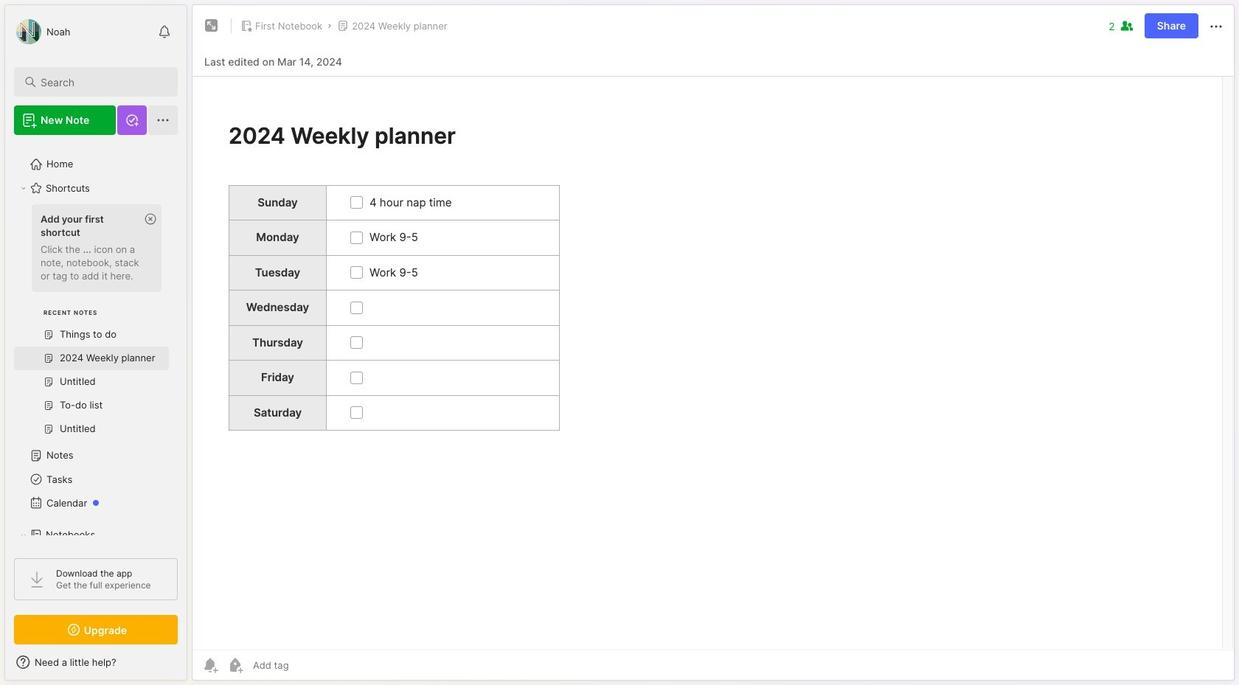 Task type: describe. For each thing, give the bounding box(es) containing it.
Account field
[[14, 17, 70, 46]]

More actions field
[[1207, 16, 1225, 35]]

group inside tree
[[14, 200, 169, 450]]

expand note image
[[203, 17, 221, 35]]

more actions image
[[1207, 18, 1225, 35]]



Task type: locate. For each thing, give the bounding box(es) containing it.
expand notebooks image
[[19, 531, 28, 540]]

WHAT'S NEW field
[[5, 651, 187, 674]]

None search field
[[41, 73, 164, 91]]

add tag image
[[226, 656, 244, 674]]

add a reminder image
[[201, 656, 219, 674]]

Note Editor text field
[[192, 76, 1234, 650]]

Add tag field
[[251, 659, 363, 672]]

group
[[14, 200, 169, 450]]

tree inside the main "element"
[[5, 144, 187, 674]]

tree
[[5, 144, 187, 674]]

click to collapse image
[[186, 658, 197, 676]]

note window element
[[192, 4, 1235, 684]]

none search field inside the main "element"
[[41, 73, 164, 91]]

Search text field
[[41, 75, 164, 89]]

main element
[[0, 0, 192, 685]]



Task type: vqa. For each thing, say whether or not it's contained in the screenshot.
Turtle
no



